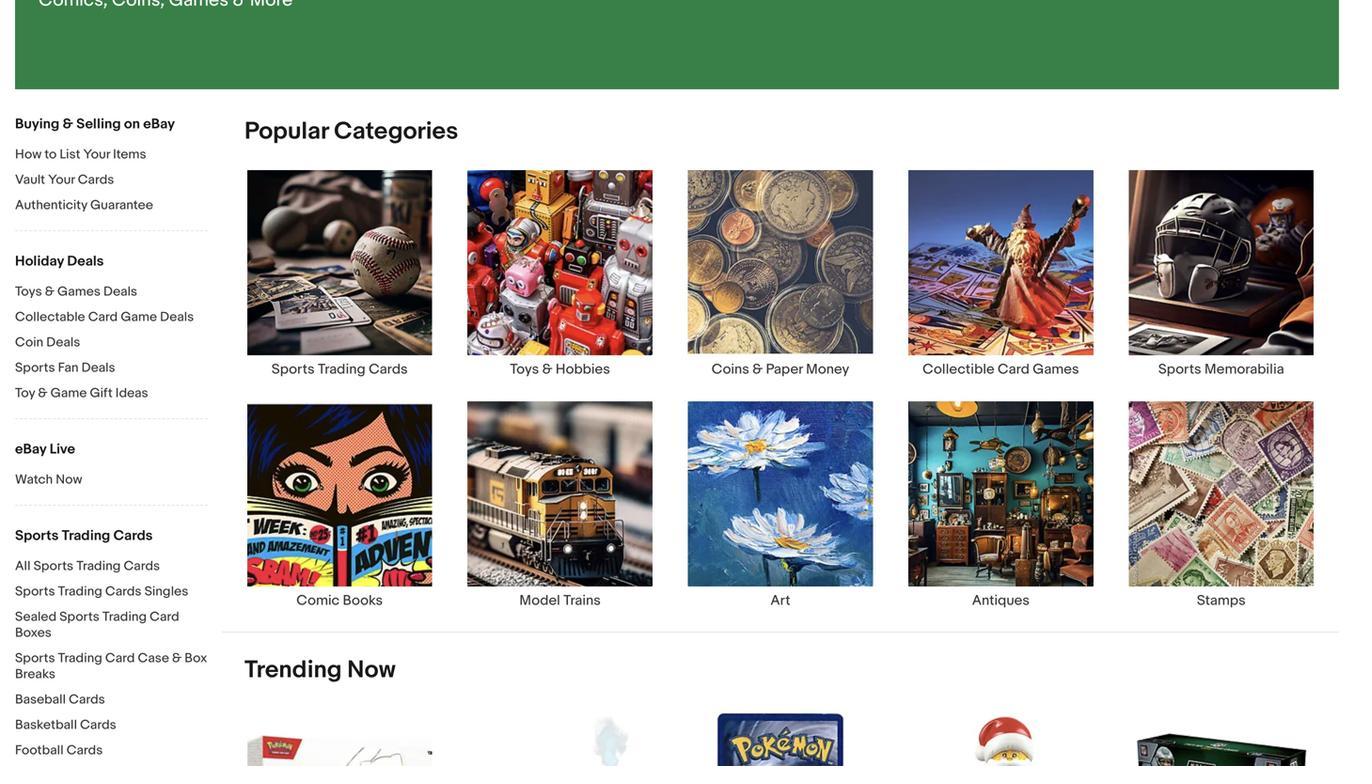 Task type: vqa. For each thing, say whether or not it's contained in the screenshot.
the 'all' related to All Filters
no



Task type: locate. For each thing, give the bounding box(es) containing it.
2 list from the top
[[222, 708, 1339, 766]]

gift
[[90, 386, 113, 402]]

how to list your items vault your cards authenticity guarantee
[[15, 147, 153, 213]]

& inside toys & hobbies link
[[542, 361, 552, 378]]

games for &
[[57, 284, 101, 300]]

& left hobbies
[[542, 361, 552, 378]]

items
[[113, 147, 146, 163]]

1 horizontal spatial games
[[1033, 361, 1079, 378]]

categories
[[334, 117, 458, 146]]

ebay right on
[[143, 116, 175, 133]]

sports trading cards inside list
[[272, 361, 408, 378]]

your
[[83, 147, 110, 163], [48, 172, 75, 188]]

card right 'collectible'
[[998, 361, 1030, 378]]

ebay up watch
[[15, 441, 46, 458]]

deals
[[67, 253, 104, 270], [103, 284, 137, 300], [160, 309, 194, 325], [46, 335, 80, 351], [81, 360, 115, 376]]

fan
[[58, 360, 79, 376]]

collectable
[[15, 309, 85, 325]]

list
[[222, 169, 1339, 632], [222, 708, 1339, 766]]

list for popular categories
[[222, 169, 1339, 632]]

card down the toys & games deals link
[[88, 309, 118, 325]]

deals up the toys & games deals link
[[67, 253, 104, 270]]

toys & games deals collectable card game deals coin deals sports fan deals toy & game gift ideas
[[15, 284, 194, 402]]

now for watch now
[[56, 472, 82, 488]]

selling
[[76, 116, 121, 133]]

& right buying
[[63, 116, 73, 133]]

toys & hobbies
[[510, 361, 610, 378]]

basketball cards link
[[15, 717, 208, 735]]

1 vertical spatial toys
[[510, 361, 539, 378]]

1 horizontal spatial toys
[[510, 361, 539, 378]]

& for paper
[[752, 361, 763, 378]]

now
[[56, 472, 82, 488], [347, 656, 396, 685]]

0 vertical spatial ebay
[[143, 116, 175, 133]]

coin
[[15, 335, 43, 351]]

authenticity
[[15, 197, 87, 213]]

collectible card games
[[923, 361, 1079, 378]]

money
[[806, 361, 849, 378]]

toys left hobbies
[[510, 361, 539, 378]]

trending now
[[244, 656, 396, 685]]

comic
[[296, 592, 340, 609]]

deals up gift
[[81, 360, 115, 376]]

1 horizontal spatial game
[[121, 309, 157, 325]]

sports trading cards
[[272, 361, 408, 378], [15, 528, 153, 544]]

watch now link
[[15, 472, 208, 490]]

games inside toys & games deals collectable card game deals coin deals sports fan deals toy & game gift ideas
[[57, 284, 101, 300]]

0 vertical spatial toys
[[15, 284, 42, 300]]

0 horizontal spatial games
[[57, 284, 101, 300]]

games
[[57, 284, 101, 300], [1033, 361, 1079, 378]]

antiques
[[972, 592, 1030, 609]]

1 list from the top
[[222, 169, 1339, 632]]

0 vertical spatial games
[[57, 284, 101, 300]]

list containing sports trading cards
[[222, 169, 1339, 632]]

0 horizontal spatial your
[[48, 172, 75, 188]]

card
[[88, 309, 118, 325], [998, 361, 1030, 378], [150, 609, 179, 625], [105, 651, 135, 667]]

game
[[121, 309, 157, 325], [50, 386, 87, 402]]

1 horizontal spatial ebay
[[143, 116, 175, 133]]

& left "box"
[[172, 651, 182, 667]]

sports
[[15, 360, 55, 376], [272, 361, 315, 378], [1158, 361, 1201, 378], [15, 528, 59, 544], [33, 559, 73, 575], [15, 584, 55, 600], [59, 609, 99, 625], [15, 651, 55, 667]]

card left case
[[105, 651, 135, 667]]

sports trading cards link
[[229, 169, 450, 378]]

how
[[15, 147, 42, 163]]

1 vertical spatial ebay
[[15, 441, 46, 458]]

now down live
[[56, 472, 82, 488]]

game down fan
[[50, 386, 87, 402]]

stamps link
[[1111, 400, 1331, 609]]

vault
[[15, 172, 45, 188]]

& left paper
[[752, 361, 763, 378]]

now down 'books'
[[347, 656, 396, 685]]

football cards link
[[15, 743, 208, 761]]

0 horizontal spatial toys
[[15, 284, 42, 300]]

live
[[50, 441, 75, 458]]

singles
[[144, 584, 188, 600]]

watch
[[15, 472, 53, 488]]

ebay
[[143, 116, 175, 133], [15, 441, 46, 458]]

0 vertical spatial now
[[56, 472, 82, 488]]

1 horizontal spatial sports trading cards
[[272, 361, 408, 378]]

now for trending now
[[347, 656, 396, 685]]

all sports trading cards sports trading cards singles sealed sports trading card boxes sports trading card case & box breaks baseball cards basketball cards football cards
[[15, 559, 207, 759]]

collectible
[[923, 361, 994, 378]]

0 horizontal spatial now
[[56, 472, 82, 488]]

0 vertical spatial list
[[222, 169, 1339, 632]]

art
[[770, 592, 790, 609]]

your right list
[[83, 147, 110, 163]]

paper
[[766, 361, 803, 378]]

your down list
[[48, 172, 75, 188]]

& inside coins & paper money link
[[752, 361, 763, 378]]

all
[[15, 559, 31, 575]]

1 vertical spatial list
[[222, 708, 1339, 766]]

holiday deals
[[15, 253, 104, 270]]

&
[[63, 116, 73, 133], [45, 284, 54, 300], [542, 361, 552, 378], [752, 361, 763, 378], [38, 386, 48, 402], [172, 651, 182, 667]]

1 vertical spatial now
[[347, 656, 396, 685]]

cards
[[78, 172, 114, 188], [369, 361, 408, 378], [113, 528, 153, 544], [124, 559, 160, 575], [105, 584, 142, 600], [69, 692, 105, 708], [80, 717, 116, 733], [66, 743, 103, 759]]

guarantee
[[90, 197, 153, 213]]

buying
[[15, 116, 59, 133]]

card inside toys & games deals collectable card game deals coin deals sports fan deals toy & game gift ideas
[[88, 309, 118, 325]]

comic books
[[296, 592, 383, 609]]

coins & paper money
[[712, 361, 849, 378]]

model trains
[[519, 592, 601, 609]]

antiques link
[[891, 400, 1111, 609]]

baseball
[[15, 692, 66, 708]]

1 vertical spatial sports trading cards
[[15, 528, 153, 544]]

basketball
[[15, 717, 77, 733]]

trading
[[318, 361, 366, 378], [62, 528, 110, 544], [76, 559, 121, 575], [58, 584, 102, 600], [102, 609, 147, 625], [58, 651, 102, 667]]

sports trading cards singles link
[[15, 584, 208, 602]]

buying & selling on ebay
[[15, 116, 175, 133]]

0 vertical spatial sports trading cards
[[272, 361, 408, 378]]

toys
[[15, 284, 42, 300], [510, 361, 539, 378]]

toys inside toys & games deals collectable card game deals coin deals sports fan deals toy & game gift ideas
[[15, 284, 42, 300]]

case
[[138, 651, 169, 667]]

& up collectable
[[45, 284, 54, 300]]

& for games
[[45, 284, 54, 300]]

toys & hobbies link
[[450, 169, 670, 378]]

1 vertical spatial games
[[1033, 361, 1079, 378]]

& for hobbies
[[542, 361, 552, 378]]

1 horizontal spatial your
[[83, 147, 110, 163]]

to
[[45, 147, 57, 163]]

game down the toys & games deals link
[[121, 309, 157, 325]]

1 vertical spatial game
[[50, 386, 87, 402]]

toys down "holiday" at top
[[15, 284, 42, 300]]

deals up 'collectable card game deals' link
[[103, 284, 137, 300]]

1 horizontal spatial now
[[347, 656, 396, 685]]

0 vertical spatial your
[[83, 147, 110, 163]]

model trains link
[[450, 400, 670, 609]]

watch now
[[15, 472, 82, 488]]



Task type: describe. For each thing, give the bounding box(es) containing it.
& right toy
[[38, 386, 48, 402]]

baseball cards link
[[15, 692, 208, 710]]

games for card
[[1033, 361, 1079, 378]]

coin deals link
[[15, 335, 208, 353]]

memorabilia
[[1205, 361, 1284, 378]]

1 vertical spatial your
[[48, 172, 75, 188]]

authenticity guarantee link
[[15, 197, 208, 215]]

0 horizontal spatial game
[[50, 386, 87, 402]]

list
[[60, 147, 80, 163]]

sealed sports trading card boxes link
[[15, 609, 208, 643]]

coins
[[712, 361, 749, 378]]

toys for toys & hobbies
[[510, 361, 539, 378]]

boxes
[[15, 625, 52, 641]]

sports memorabilia link
[[1111, 169, 1331, 378]]

football
[[15, 743, 64, 759]]

sports inside toys & games deals collectable card game deals coin deals sports fan deals toy & game gift ideas
[[15, 360, 55, 376]]

holiday
[[15, 253, 64, 270]]

sealed
[[15, 609, 57, 625]]

art link
[[670, 400, 891, 609]]

card down singles
[[150, 609, 179, 625]]

model
[[519, 592, 560, 609]]

collectable card game deals link
[[15, 309, 208, 327]]

0 vertical spatial game
[[121, 309, 157, 325]]

0 horizontal spatial ebay
[[15, 441, 46, 458]]

& inside the all sports trading cards sports trading cards singles sealed sports trading card boxes sports trading card case & box breaks baseball cards basketball cards football cards
[[172, 651, 182, 667]]

toy
[[15, 386, 35, 402]]

sports trading card case & box breaks link
[[15, 651, 208, 685]]

toys for toys & games deals collectable card game deals coin deals sports fan deals toy & game gift ideas
[[15, 284, 42, 300]]

toys & games deals link
[[15, 284, 208, 302]]

& for selling
[[63, 116, 73, 133]]

trending
[[244, 656, 342, 685]]

comic books link
[[229, 400, 450, 609]]

sports fan deals link
[[15, 360, 208, 378]]

deals down the toys & games deals link
[[160, 309, 194, 325]]

books
[[343, 592, 383, 609]]

list for trending now
[[222, 708, 1339, 766]]

vault your cards link
[[15, 172, 208, 190]]

box
[[185, 651, 207, 667]]

deals up fan
[[46, 335, 80, 351]]

trains
[[563, 592, 601, 609]]

sports memorabilia
[[1158, 361, 1284, 378]]

breaks
[[15, 667, 55, 683]]

hobbies
[[556, 361, 610, 378]]

ideas
[[115, 386, 148, 402]]

cards inside "how to list your items vault your cards authenticity guarantee"
[[78, 172, 114, 188]]

collectible card games link
[[891, 169, 1111, 378]]

0 horizontal spatial sports trading cards
[[15, 528, 153, 544]]

stamps
[[1197, 592, 1246, 609]]

ebay live
[[15, 441, 75, 458]]

popular
[[244, 117, 329, 146]]

popular categories
[[244, 117, 458, 146]]

all sports trading cards link
[[15, 559, 208, 576]]

on
[[124, 116, 140, 133]]

coins & paper money link
[[670, 169, 891, 378]]

how to list your items link
[[15, 147, 208, 165]]

toy & game gift ideas link
[[15, 386, 208, 403]]



